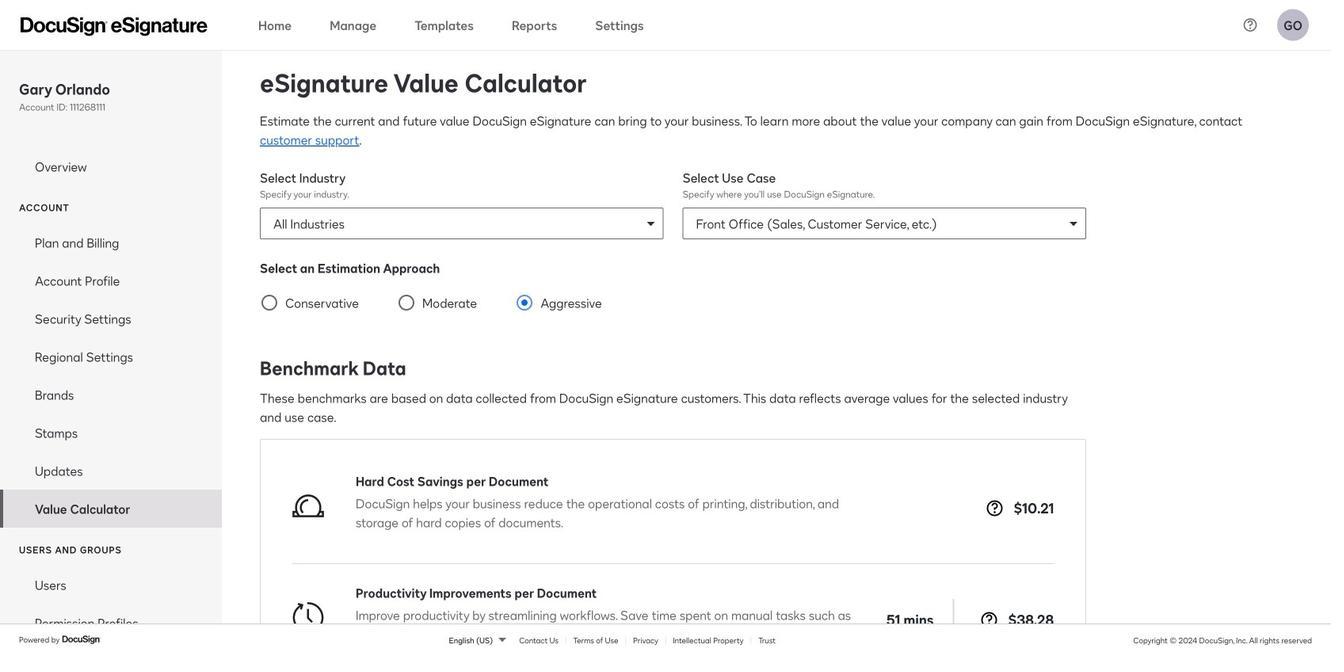 Task type: locate. For each thing, give the bounding box(es) containing it.
productivity improvements per document image
[[292, 602, 324, 633]]

users and groups element
[[0, 566, 222, 656]]



Task type: describe. For each thing, give the bounding box(es) containing it.
account element
[[0, 224, 222, 528]]

hard cost savings per document image
[[292, 490, 324, 522]]

docusign image
[[62, 633, 102, 646]]

docusign admin image
[[21, 17, 208, 36]]



Task type: vqa. For each thing, say whether or not it's contained in the screenshot.
Your uploaded profile image
no



